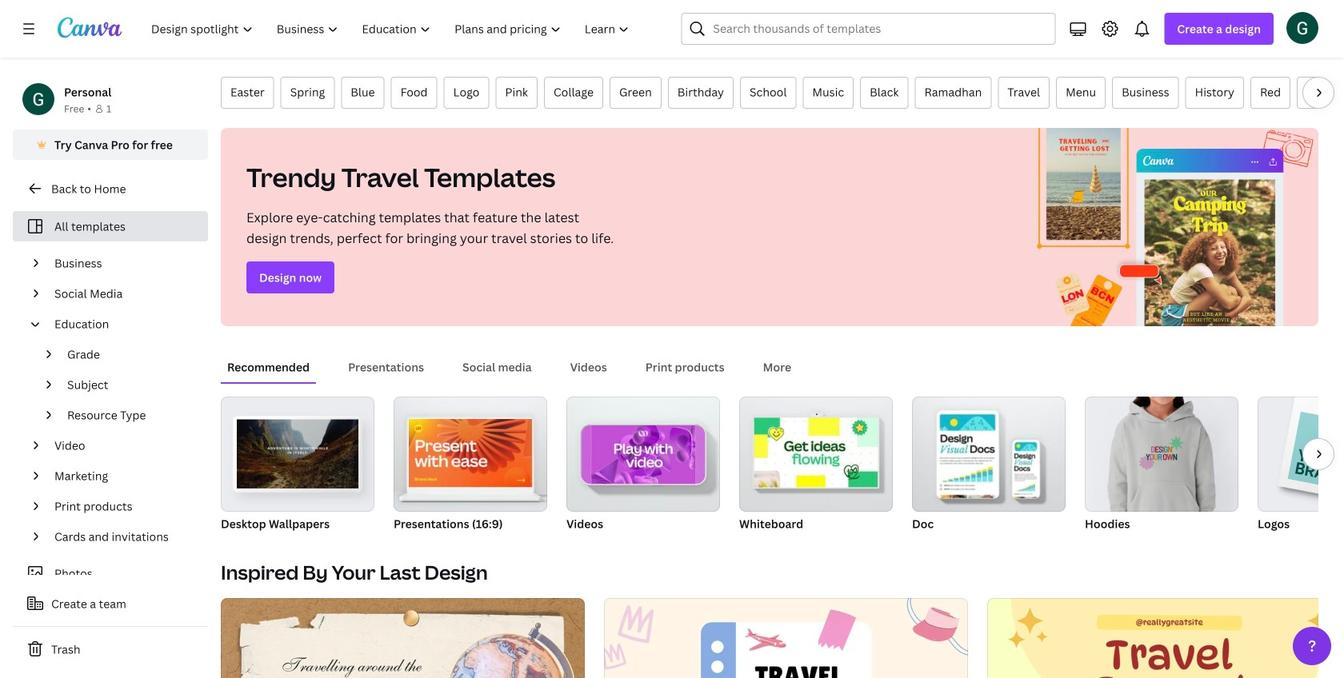 Task type: vqa. For each thing, say whether or not it's contained in the screenshot.
Colorful Illustration Travel Plan Presentation image
yes



Task type: locate. For each thing, give the bounding box(es) containing it.
hoodie image
[[1085, 397, 1239, 512], [1134, 430, 1191, 476]]

desktop wallpaper image
[[221, 397, 375, 512], [237, 420, 359, 489]]

video image
[[567, 397, 720, 512], [592, 426, 696, 484]]

whiteboard image
[[740, 397, 893, 512], [755, 418, 878, 488]]

logo image
[[1258, 397, 1345, 512]]

doc image
[[913, 397, 1066, 512], [913, 397, 1066, 512]]

blue and orange travel journal illustrative presentation image
[[988, 599, 1345, 679]]

presentation (16:9) image
[[394, 397, 548, 512], [409, 419, 533, 488]]

None search field
[[682, 13, 1056, 45]]



Task type: describe. For each thing, give the bounding box(es) containing it.
colorful illustration travel plan presentation image
[[604, 599, 969, 679]]

brown and beige scrapbook travel and tourism presentation image
[[221, 599, 585, 679]]

top level navigation element
[[141, 13, 643, 45]]

greg robinson image
[[1287, 12, 1319, 44]]

trendy travel templates image
[[1021, 128, 1319, 327]]

Search search field
[[714, 14, 1046, 44]]



